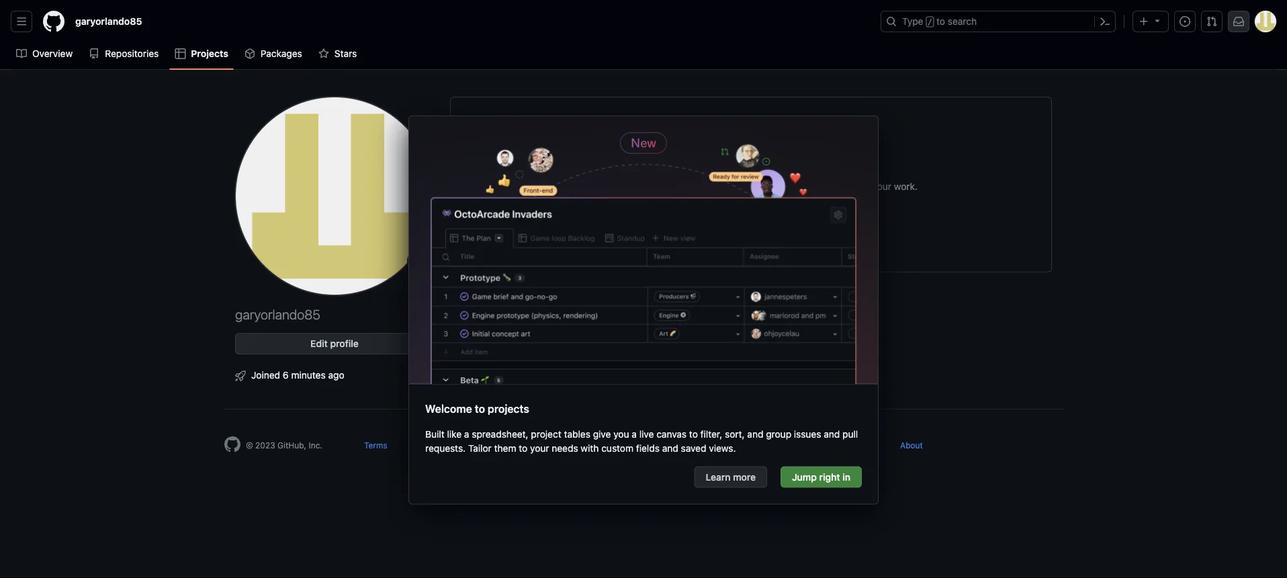 Task type: locate. For each thing, give the bounding box(es) containing it.
homepage image inside footer
[[224, 437, 241, 453]]

your left needs
[[530, 443, 549, 455]]

1 horizontal spatial projects
[[585, 181, 620, 192]]

a right like
[[464, 429, 469, 440]]

a inside create your first github project projects are a customizable, flexible tool for planning and tracking your work.
[[639, 181, 644, 192]]

a
[[639, 181, 644, 192], [464, 429, 469, 440], [632, 429, 637, 440]]

0 vertical spatial projects
[[191, 48, 228, 59]]

2 horizontal spatial your
[[872, 181, 892, 192]]

0 vertical spatial project
[[814, 156, 865, 174]]

6
[[283, 370, 289, 381]]

1 vertical spatial homepage image
[[224, 437, 241, 453]]

homepage image
[[43, 11, 64, 32], [224, 437, 241, 453]]

status link
[[526, 441, 550, 450]]

with
[[581, 443, 599, 455]]

github
[[758, 156, 810, 174], [655, 441, 682, 450]]

1 vertical spatial garyorlando85
[[235, 306, 320, 322]]

0 horizontal spatial garyorlando85
[[75, 16, 142, 27]]

security
[[468, 441, 499, 450]]

1 horizontal spatial project
[[814, 156, 865, 174]]

table image
[[175, 48, 186, 59]]

github inside footer
[[655, 441, 682, 450]]

project
[[814, 156, 865, 174], [531, 429, 562, 440]]

and inside create your first github project projects are a customizable, flexible tool for planning and tracking your work.
[[816, 181, 832, 192]]

©
[[246, 441, 253, 450]]

smiley image
[[415, 256, 425, 267]]

live
[[639, 429, 654, 440]]

terms link
[[364, 441, 387, 450]]

homepage image left ©
[[224, 437, 241, 453]]

project up "status" link
[[531, 429, 562, 440]]

create your first github project projects are a customizable, flexible tool for planning and tracking your work.
[[585, 156, 918, 192]]

your left work.
[[872, 181, 892, 192]]

learn
[[706, 472, 731, 483]]

to
[[937, 16, 945, 27], [475, 403, 485, 416], [689, 429, 698, 440], [519, 443, 528, 455]]

1 vertical spatial github
[[655, 441, 682, 450]]

and down canvas at the right bottom
[[662, 443, 678, 455]]

built like a spreadsheet, project tables give you a live canvas to filter, sort, and group issues and pull requests. tailor them to your needs with custom fields and saved views.
[[425, 429, 858, 455]]

your
[[690, 156, 722, 174], [872, 181, 892, 192], [530, 443, 549, 455]]

projects right table icon
[[191, 48, 228, 59]]

project for github
[[814, 156, 865, 174]]

book image
[[16, 48, 27, 59]]

1 horizontal spatial a
[[632, 429, 637, 440]]

joined
[[251, 370, 280, 381]]

api
[[761, 441, 774, 450]]

1 vertical spatial projects
[[585, 181, 620, 192]]

1 horizontal spatial homepage image
[[224, 437, 241, 453]]

packages
[[261, 48, 302, 59]]

triangle down image
[[1152, 15, 1163, 26]]

project inside create your first github project projects are a customizable, flexible tool for planning and tracking your work.
[[814, 156, 865, 174]]

0 vertical spatial garyorlando85
[[75, 16, 142, 27]]

project for spreadsheet,
[[531, 429, 562, 440]]

0 horizontal spatial github
[[655, 441, 682, 450]]

project up tracking in the top right of the page
[[814, 156, 865, 174]]

package image
[[244, 48, 255, 59]]

1 vertical spatial project
[[531, 429, 562, 440]]

git pull request image
[[1207, 16, 1217, 27]]

projects left are
[[585, 181, 620, 192]]

canvas
[[657, 429, 687, 440]]

to right /
[[937, 16, 945, 27]]

flexible
[[709, 181, 740, 192]]

stars
[[334, 48, 357, 59]]

jump right in button
[[781, 467, 862, 488]]

docs link
[[577, 441, 596, 450]]

terms
[[364, 441, 387, 450]]

projects
[[191, 48, 228, 59], [585, 181, 620, 192]]

footer
[[214, 409, 1074, 486]]

learn more link
[[694, 467, 767, 488]]

garyorlando85
[[75, 16, 142, 27], [235, 306, 320, 322]]

garyorlando85 up "edit" on the left of page
[[235, 306, 320, 322]]

to left projects
[[475, 403, 485, 416]]

github inside create your first github project projects are a customizable, flexible tool for planning and tracking your work.
[[758, 156, 810, 174]]

issues
[[794, 429, 821, 440]]

project inside built like a spreadsheet, project tables give you a live canvas to filter, sort, and group issues and pull requests. tailor them to your needs with custom fields and saved views.
[[531, 429, 562, 440]]

edit profile button
[[235, 333, 434, 355]]

garyorlando85 inside garyorlando85 link
[[75, 16, 142, 27]]

search
[[948, 16, 977, 27]]

docs
[[577, 441, 596, 450]]

minutes
[[291, 370, 326, 381]]

and left pull on the right of page
[[824, 429, 840, 440]]

garyorlando85 up repo icon
[[75, 16, 142, 27]]

github up planning
[[758, 156, 810, 174]]

training
[[800, 441, 830, 450]]

packages link
[[239, 44, 308, 64]]

repositories
[[105, 48, 159, 59]]

2 vertical spatial your
[[530, 443, 549, 455]]

ago
[[328, 370, 344, 381]]

a up contact
[[632, 429, 637, 440]]

more
[[733, 472, 756, 483]]

views.
[[709, 443, 736, 455]]

0 horizontal spatial project
[[531, 429, 562, 440]]

needs
[[552, 443, 578, 455]]

blog
[[857, 441, 874, 450]]

pull
[[843, 429, 858, 440]]

1 horizontal spatial github
[[758, 156, 810, 174]]

edit profile
[[310, 338, 359, 349]]

issue opened image
[[1180, 16, 1191, 27]]

type
[[902, 16, 923, 27]]

0 vertical spatial github
[[758, 156, 810, 174]]

tailor
[[468, 443, 492, 455]]

1 horizontal spatial your
[[690, 156, 722, 174]]

1 vertical spatial your
[[872, 181, 892, 192]]

2 horizontal spatial a
[[639, 181, 644, 192]]

saved
[[681, 443, 706, 455]]

homepage image up overview at the top left of page
[[43, 11, 64, 32]]

github down canvas at the right bottom
[[655, 441, 682, 450]]

your up flexible
[[690, 156, 722, 174]]

a right are
[[639, 181, 644, 192]]

privacy
[[414, 441, 442, 450]]

0 horizontal spatial projects
[[191, 48, 228, 59]]

overview
[[32, 48, 73, 59]]

star image
[[318, 48, 329, 59]]

joined 6 minutes ago
[[251, 370, 344, 381]]

edit
[[310, 338, 328, 349]]

0 vertical spatial homepage image
[[43, 11, 64, 32]]

0 horizontal spatial your
[[530, 443, 549, 455]]

give
[[593, 429, 611, 440]]

about link
[[900, 441, 923, 450]]

2023
[[255, 441, 275, 450]]

0 horizontal spatial homepage image
[[43, 11, 64, 32]]

and left tracking in the top right of the page
[[816, 181, 832, 192]]

1 horizontal spatial garyorlando85
[[235, 306, 320, 322]]

notifications image
[[1234, 16, 1244, 27]]

spreadsheet,
[[472, 429, 528, 440]]



Task type: vqa. For each thing, say whether or not it's contained in the screenshot.
'More' on the right of page
yes



Task type: describe. For each thing, give the bounding box(es) containing it.
and up api
[[747, 429, 764, 440]]

first
[[726, 156, 755, 174]]

security link
[[468, 441, 499, 450]]

to right the them
[[519, 443, 528, 455]]

group
[[766, 429, 792, 440]]

command palette image
[[1100, 16, 1111, 27]]

projects inside create your first github project projects are a customizable, flexible tool for planning and tracking your work.
[[585, 181, 620, 192]]

jump right in
[[792, 472, 851, 483]]

/
[[928, 17, 932, 27]]

custom
[[601, 443, 634, 455]]

sort,
[[725, 429, 745, 440]]

requests.
[[425, 443, 466, 455]]

github,
[[278, 441, 306, 450]]

projects link
[[170, 44, 234, 64]]

are
[[623, 181, 636, 192]]

repo image
[[89, 48, 100, 59]]

rocket image
[[235, 371, 246, 382]]

inc.
[[309, 441, 322, 450]]

jump
[[792, 472, 817, 483]]

welcome
[[425, 403, 472, 416]]

like
[[447, 429, 462, 440]]

in
[[843, 472, 851, 483]]

contact
[[623, 441, 653, 450]]

0 vertical spatial your
[[690, 156, 722, 174]]

built
[[425, 429, 445, 440]]

© 2023 github, inc.
[[246, 441, 322, 450]]

type / to search
[[902, 16, 977, 27]]

stars link
[[313, 44, 362, 64]]

right
[[819, 472, 840, 483]]

tables
[[564, 429, 591, 440]]

for
[[762, 181, 774, 192]]

privacy link
[[414, 441, 442, 450]]

create
[[637, 156, 686, 174]]

change your avatar image
[[235, 97, 434, 296]]

about
[[900, 441, 923, 450]]

your inside built like a spreadsheet, project tables give you a live canvas to filter, sort, and group issues and pull requests. tailor them to your needs with custom fields and saved views.
[[530, 443, 549, 455]]

pricing
[[708, 441, 734, 450]]

planning
[[776, 181, 813, 192]]

tracking
[[835, 181, 870, 192]]

table image
[[743, 130, 759, 146]]

them
[[494, 443, 516, 455]]

fields
[[636, 443, 660, 455]]

learn more
[[706, 472, 756, 483]]

contact github
[[623, 441, 682, 450]]

plus image
[[1139, 16, 1150, 27]]

footer containing © 2023 github, inc.
[[214, 409, 1074, 486]]

you
[[614, 429, 629, 440]]

projects
[[488, 403, 529, 416]]

pricing link
[[708, 441, 734, 450]]

overview link
[[11, 44, 78, 64]]

profile
[[330, 338, 359, 349]]

contact github link
[[623, 441, 682, 450]]

work.
[[894, 181, 918, 192]]

garyorlando85 link
[[70, 11, 147, 32]]

training link
[[800, 441, 830, 450]]

tool
[[743, 181, 759, 192]]

repositories link
[[83, 44, 164, 64]]

customizable,
[[646, 181, 707, 192]]

filter,
[[701, 429, 722, 440]]

0 horizontal spatial a
[[464, 429, 469, 440]]

to up saved
[[689, 429, 698, 440]]

welcome to projects
[[425, 403, 529, 416]]

status
[[526, 441, 550, 450]]



